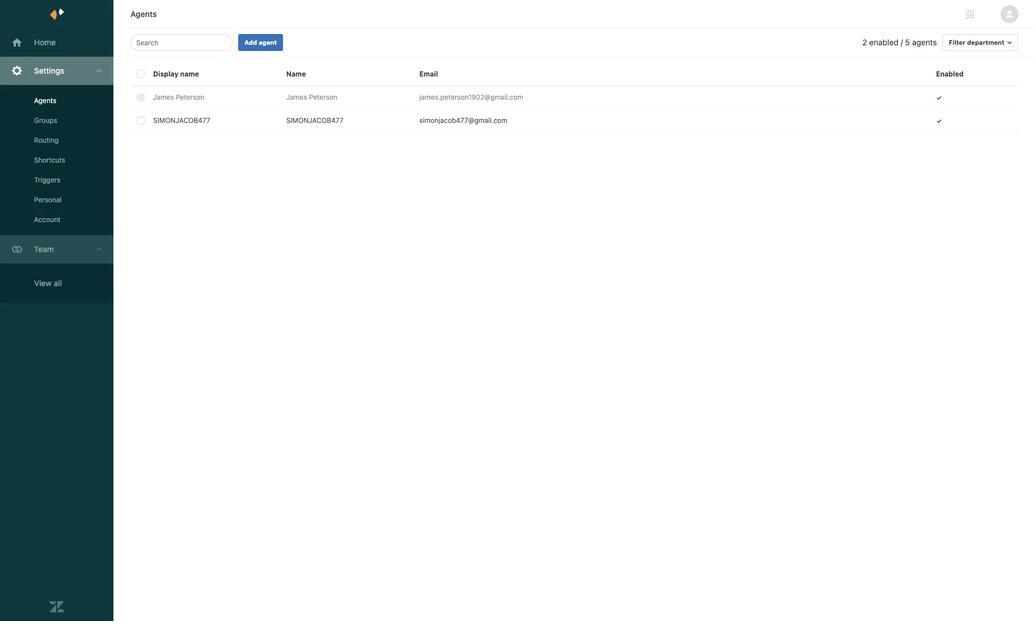 Task type: describe. For each thing, give the bounding box(es) containing it.
1 horizontal spatial agents
[[130, 9, 157, 19]]

james.peterson1902@gmail.com
[[420, 93, 524, 102]]

2 james from the left
[[286, 93, 307, 102]]

name
[[180, 70, 199, 78]]

display
[[153, 70, 178, 78]]

1 peterson from the left
[[176, 93, 204, 102]]

0 horizontal spatial agents
[[34, 96, 56, 105]]

routing
[[34, 136, 59, 145]]

1 simonjacob477 from the left
[[153, 116, 210, 125]]

groups
[[34, 116, 57, 125]]

agent
[[259, 39, 277, 46]]

2 simonjacob477 from the left
[[286, 116, 344, 125]]

home
[[34, 37, 56, 47]]

view
[[34, 279, 52, 288]]

display name
[[153, 70, 199, 78]]

shortcuts
[[34, 156, 65, 165]]

5
[[905, 37, 910, 47]]

department
[[967, 39, 1005, 46]]

add agent
[[245, 39, 277, 46]]

simonjacob477@gmail.com
[[420, 116, 507, 125]]

filter department
[[949, 39, 1005, 46]]

add agent button
[[238, 34, 283, 51]]

all
[[54, 279, 62, 288]]

zendesk products image
[[966, 10, 974, 18]]



Task type: locate. For each thing, give the bounding box(es) containing it.
agents
[[912, 37, 937, 47]]

personal
[[34, 196, 62, 204]]

0 horizontal spatial peterson
[[176, 93, 204, 102]]

0 horizontal spatial james peterson
[[153, 93, 204, 102]]

account
[[34, 216, 60, 224]]

1 horizontal spatial simonjacob477
[[286, 116, 344, 125]]

enabled
[[870, 37, 899, 47]]

simonjacob477 down display name
[[153, 116, 210, 125]]

james
[[153, 93, 174, 102], [286, 93, 307, 102]]

1 horizontal spatial peterson
[[309, 93, 338, 102]]

1 vertical spatial agents
[[34, 96, 56, 105]]

2
[[863, 37, 867, 47]]

2 enabled / 5 agents
[[863, 37, 937, 47]]

enabled
[[936, 70, 964, 78]]

james peterson
[[153, 93, 204, 102], [286, 93, 338, 102]]

view all
[[34, 279, 62, 288]]

2 peterson from the left
[[309, 93, 338, 102]]

/
[[901, 37, 903, 47]]

1 james from the left
[[153, 93, 174, 102]]

Search text field
[[136, 36, 224, 49]]

add
[[245, 39, 257, 46]]

1 horizontal spatial james
[[286, 93, 307, 102]]

1 horizontal spatial james peterson
[[286, 93, 338, 102]]

0 horizontal spatial james
[[153, 93, 174, 102]]

james peterson down display name
[[153, 93, 204, 102]]

team
[[34, 245, 54, 254]]

settings
[[34, 66, 64, 75]]

name
[[286, 70, 306, 78]]

james peterson down name
[[286, 93, 338, 102]]

agents up groups
[[34, 96, 56, 105]]

2 james peterson from the left
[[286, 93, 338, 102]]

james down display
[[153, 93, 174, 102]]

0 vertical spatial agents
[[130, 9, 157, 19]]

triggers
[[34, 176, 60, 184]]

agents
[[130, 9, 157, 19], [34, 96, 56, 105]]

simonjacob477
[[153, 116, 210, 125], [286, 116, 344, 125]]

james down name
[[286, 93, 307, 102]]

email
[[420, 70, 438, 78]]

filter
[[949, 39, 966, 46]]

peterson
[[176, 93, 204, 102], [309, 93, 338, 102]]

filter department button
[[943, 34, 1018, 51]]

1 james peterson from the left
[[153, 93, 204, 102]]

agents up search text box
[[130, 9, 157, 19]]

simonjacob477 down name
[[286, 116, 344, 125]]

0 horizontal spatial simonjacob477
[[153, 116, 210, 125]]



Task type: vqa. For each thing, say whether or not it's contained in the screenshot.
you
no



